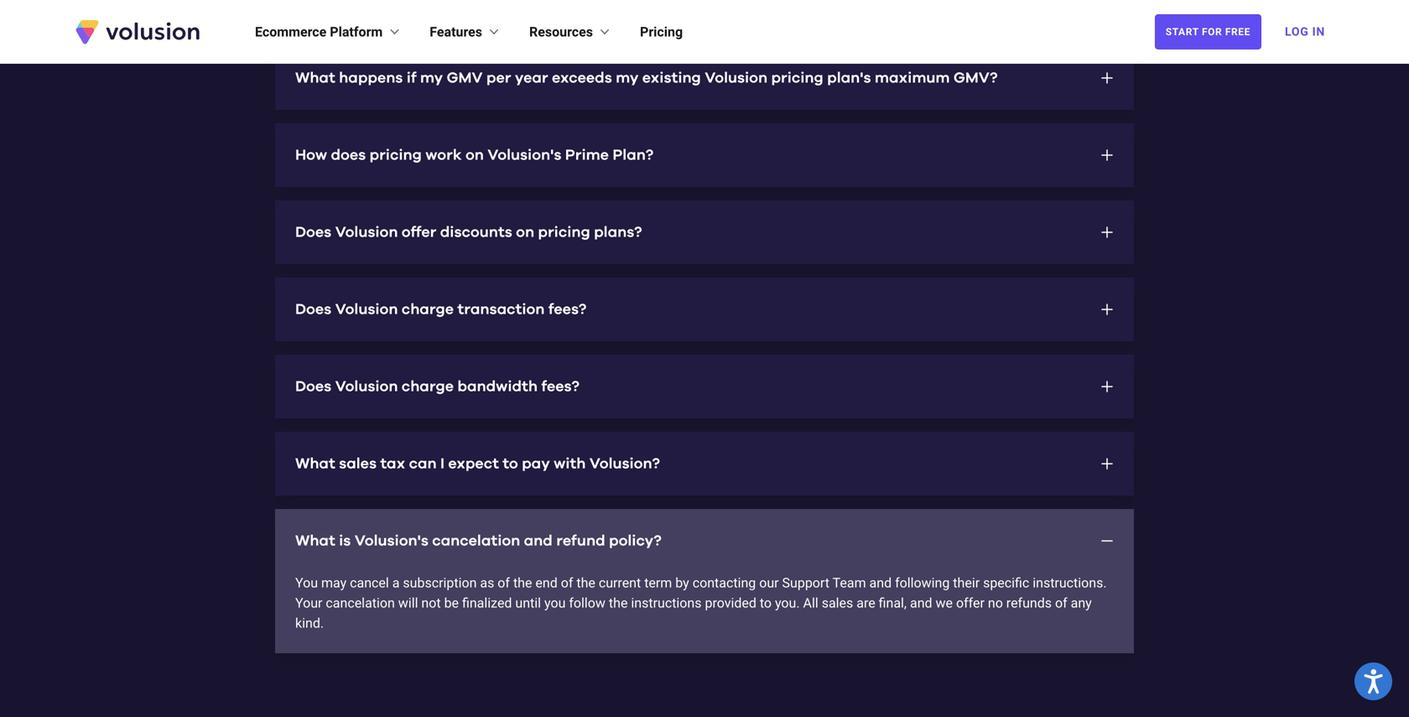Task type: locate. For each thing, give the bounding box(es) containing it.
0 vertical spatial and
[[524, 534, 553, 549]]

volusion's inside button
[[488, 148, 562, 163]]

pay
[[522, 456, 550, 472]]

to left pay
[[503, 456, 518, 472]]

does inside does volusion charge bandwidth fees? button
[[295, 379, 332, 394]]

exceeds
[[552, 70, 612, 86]]

what left is
[[295, 534, 335, 549]]

1 does from the top
[[295, 225, 332, 240]]

to inside you may cancel a subscription as of the end of the current term by contacting our support team and following their specific instructions. your cancelation will not be finalized until you follow the instructions provided to you. all sales are final, and we offer no refunds of any kind.
[[760, 595, 772, 611]]

for
[[1202, 26, 1223, 38]]

does inside does volusion offer discounts on pricing plans? button
[[295, 225, 332, 240]]

not
[[422, 595, 441, 611]]

of left any
[[1055, 595, 1068, 611]]

pricing
[[771, 70, 824, 86], [370, 148, 422, 163], [538, 225, 590, 240]]

does volusion charge transaction fees? button
[[275, 278, 1134, 341]]

and left 'refund'
[[524, 534, 553, 549]]

how does pricing work on volusion's prime plan? button
[[275, 123, 1134, 187]]

log in
[[1285, 25, 1326, 39]]

charge inside button
[[402, 302, 454, 317]]

cancelation down cancel
[[326, 595, 395, 611]]

fees? inside does volusion charge bandwidth fees? button
[[541, 379, 580, 394]]

my left the existing
[[616, 70, 639, 86]]

per
[[487, 70, 511, 86]]

2 vertical spatial does
[[295, 379, 332, 394]]

pricing
[[640, 24, 683, 40]]

volusion's
[[488, 148, 562, 163], [355, 534, 429, 549]]

and up 'final,'
[[870, 575, 892, 591]]

to
[[503, 456, 518, 472], [760, 595, 772, 611]]

no
[[988, 595, 1003, 611]]

on right discounts
[[516, 225, 534, 240]]

2 charge from the top
[[402, 379, 454, 394]]

volusion's left prime
[[488, 148, 562, 163]]

does
[[331, 148, 366, 163]]

charge left the bandwidth
[[402, 379, 454, 394]]

my
[[420, 70, 443, 86], [616, 70, 639, 86]]

pricing right does at the left of page
[[370, 148, 422, 163]]

0 vertical spatial on
[[466, 148, 484, 163]]

1 horizontal spatial sales
[[822, 595, 854, 611]]

of right end
[[561, 575, 573, 591]]

volusion inside does volusion charge transaction fees? button
[[335, 302, 398, 317]]

to down 'our'
[[760, 595, 772, 611]]

2 vertical spatial and
[[910, 595, 933, 611]]

1 horizontal spatial offer
[[956, 595, 985, 611]]

end
[[536, 575, 558, 591]]

pricing left "plan's"
[[771, 70, 824, 86]]

charge for transaction
[[402, 302, 454, 317]]

kind.
[[295, 615, 324, 631]]

0 vertical spatial pricing
[[771, 70, 824, 86]]

0 horizontal spatial on
[[466, 148, 484, 163]]

of right as
[[498, 575, 510, 591]]

free
[[1226, 26, 1251, 38]]

0 horizontal spatial sales
[[339, 456, 377, 472]]

charge
[[402, 302, 454, 317], [402, 379, 454, 394]]

tax
[[380, 456, 405, 472]]

finalized
[[462, 595, 512, 611]]

charge left "transaction"
[[402, 302, 454, 317]]

1 vertical spatial pricing
[[370, 148, 422, 163]]

does volusion offer discounts on pricing plans?
[[295, 225, 642, 240]]

0 horizontal spatial and
[[524, 534, 553, 549]]

1 vertical spatial sales
[[822, 595, 854, 611]]

as
[[480, 575, 494, 591]]

1 vertical spatial cancelation
[[326, 595, 395, 611]]

offer down their in the bottom of the page
[[956, 595, 985, 611]]

ecommerce
[[255, 24, 327, 40]]

what for what sales tax can i expect to pay with volusion?
[[295, 456, 335, 472]]

0 vertical spatial cancelation
[[432, 534, 520, 549]]

3 does from the top
[[295, 379, 332, 394]]

and down following
[[910, 595, 933, 611]]

the up until
[[513, 575, 532, 591]]

what sales tax can i expect to pay with volusion? button
[[275, 432, 1134, 496]]

what
[[295, 70, 335, 86], [295, 456, 335, 472], [295, 534, 335, 549]]

1 horizontal spatial cancelation
[[432, 534, 520, 549]]

fees? right the bandwidth
[[541, 379, 580, 394]]

0 vertical spatial to
[[503, 456, 518, 472]]

volusion inside does volusion offer discounts on pricing plans? button
[[335, 225, 398, 240]]

final,
[[879, 595, 907, 611]]

with
[[554, 456, 586, 472]]

does inside does volusion charge transaction fees? button
[[295, 302, 332, 317]]

1 vertical spatial fees?
[[541, 379, 580, 394]]

your
[[295, 595, 323, 611]]

my right the if
[[420, 70, 443, 86]]

the
[[513, 575, 532, 591], [577, 575, 596, 591], [609, 595, 628, 611]]

by
[[676, 575, 689, 591]]

contacting
[[693, 575, 756, 591]]

1 vertical spatial to
[[760, 595, 772, 611]]

you
[[545, 595, 566, 611]]

3 what from the top
[[295, 534, 335, 549]]

1 horizontal spatial pricing
[[538, 225, 590, 240]]

refunds
[[1007, 595, 1052, 611]]

0 vertical spatial what
[[295, 70, 335, 86]]

on right work
[[466, 148, 484, 163]]

all
[[803, 595, 819, 611]]

sales left the tax at the left of page
[[339, 456, 377, 472]]

cancelation inside you may cancel a subscription as of the end of the current term by contacting our support team and following their specific instructions. your cancelation will not be finalized until you follow the instructions provided to you. all sales are final, and we offer no refunds of any kind.
[[326, 595, 395, 611]]

and
[[524, 534, 553, 549], [870, 575, 892, 591], [910, 595, 933, 611]]

0 horizontal spatial to
[[503, 456, 518, 472]]

i
[[440, 456, 445, 472]]

log
[[1285, 25, 1309, 39]]

1 horizontal spatial on
[[516, 225, 534, 240]]

1 my from the left
[[420, 70, 443, 86]]

expect
[[448, 456, 499, 472]]

open accessibe: accessibility options, statement and help image
[[1365, 669, 1383, 694]]

1 what from the top
[[295, 70, 335, 86]]

cancelation
[[432, 534, 520, 549], [326, 595, 395, 611]]

2 what from the top
[[295, 456, 335, 472]]

charge inside button
[[402, 379, 454, 394]]

1 vertical spatial on
[[516, 225, 534, 240]]

2 does from the top
[[295, 302, 332, 317]]

1 vertical spatial charge
[[402, 379, 454, 394]]

what down ecommerce platform
[[295, 70, 335, 86]]

bandwidth
[[458, 379, 538, 394]]

pricing link
[[640, 22, 683, 42]]

subscription
[[403, 575, 477, 591]]

0 vertical spatial fees?
[[549, 302, 587, 317]]

0 vertical spatial does
[[295, 225, 332, 240]]

fees? right "transaction"
[[549, 302, 587, 317]]

offer inside you may cancel a subscription as of the end of the current term by contacting our support team and following their specific instructions. your cancelation will not be finalized until you follow the instructions provided to you. all sales are final, and we offer no refunds of any kind.
[[956, 595, 985, 611]]

to inside button
[[503, 456, 518, 472]]

until
[[516, 595, 541, 611]]

what sales tax can i expect to pay with volusion?
[[295, 456, 660, 472]]

1 horizontal spatial volusion's
[[488, 148, 562, 163]]

does volusion charge transaction fees?
[[295, 302, 587, 317]]

volusion's up a
[[355, 534, 429, 549]]

1 horizontal spatial and
[[870, 575, 892, 591]]

volusion for does volusion offer discounts on pricing plans?
[[335, 225, 398, 240]]

1 vertical spatial what
[[295, 456, 335, 472]]

volusion inside does volusion charge bandwidth fees? button
[[335, 379, 398, 394]]

0 vertical spatial sales
[[339, 456, 377, 472]]

1 charge from the top
[[402, 302, 454, 317]]

offer left discounts
[[402, 225, 437, 240]]

0 vertical spatial charge
[[402, 302, 454, 317]]

the down current
[[609, 595, 628, 611]]

0 horizontal spatial cancelation
[[326, 595, 395, 611]]

does volusion charge bandwidth fees?
[[295, 379, 580, 394]]

0 horizontal spatial volusion's
[[355, 534, 429, 549]]

pricing left the plans?
[[538, 225, 590, 240]]

1 vertical spatial volusion's
[[355, 534, 429, 549]]

of
[[498, 575, 510, 591], [561, 575, 573, 591], [1055, 595, 1068, 611]]

current
[[599, 575, 641, 591]]

1 horizontal spatial to
[[760, 595, 772, 611]]

charge for bandwidth
[[402, 379, 454, 394]]

0 vertical spatial volusion's
[[488, 148, 562, 163]]

0 horizontal spatial my
[[420, 70, 443, 86]]

start
[[1166, 26, 1199, 38]]

cancelation up as
[[432, 534, 520, 549]]

2 horizontal spatial the
[[609, 595, 628, 611]]

does volusion offer discounts on pricing plans? button
[[275, 201, 1134, 264]]

2 horizontal spatial of
[[1055, 595, 1068, 611]]

plan?
[[613, 148, 654, 163]]

volusion
[[705, 70, 768, 86], [335, 225, 398, 240], [335, 302, 398, 317], [335, 379, 398, 394]]

2 vertical spatial what
[[295, 534, 335, 549]]

1 horizontal spatial my
[[616, 70, 639, 86]]

1 vertical spatial does
[[295, 302, 332, 317]]

1 horizontal spatial the
[[577, 575, 596, 591]]

volusion's inside button
[[355, 534, 429, 549]]

0 horizontal spatial offer
[[402, 225, 437, 240]]

offer
[[402, 225, 437, 240], [956, 595, 985, 611]]

what left the tax at the left of page
[[295, 456, 335, 472]]

on for discounts
[[516, 225, 534, 240]]

0 vertical spatial offer
[[402, 225, 437, 240]]

2 my from the left
[[616, 70, 639, 86]]

sales inside button
[[339, 456, 377, 472]]

instructions.
[[1033, 575, 1107, 591]]

sales down team
[[822, 595, 854, 611]]

follow
[[569, 595, 606, 611]]

what happens if my gmv per year exceeds my existing volusion pricing plan's maximum gmv?
[[295, 70, 998, 86]]

the up the follow
[[577, 575, 596, 591]]

1 vertical spatial offer
[[956, 595, 985, 611]]

fees? inside does volusion charge transaction fees? button
[[549, 302, 587, 317]]

what inside button
[[295, 534, 335, 549]]



Task type: vqa. For each thing, say whether or not it's contained in the screenshot.
'Now'
no



Task type: describe. For each thing, give the bounding box(es) containing it.
0 horizontal spatial of
[[498, 575, 510, 591]]

what for what happens if my gmv per year exceeds my existing volusion pricing plan's maximum gmv?
[[295, 70, 335, 86]]

2 vertical spatial pricing
[[538, 225, 590, 240]]

provided
[[705, 595, 757, 611]]

ecommerce platform button
[[255, 22, 403, 42]]

team
[[833, 575, 866, 591]]

how
[[295, 148, 327, 163]]

fees? for does volusion charge transaction fees?
[[549, 302, 587, 317]]

does for does volusion charge bandwidth fees?
[[295, 379, 332, 394]]

0 horizontal spatial the
[[513, 575, 532, 591]]

a
[[392, 575, 400, 591]]

you
[[295, 575, 318, 591]]

if
[[407, 70, 417, 86]]

any
[[1071, 595, 1092, 611]]

year
[[515, 70, 548, 86]]

their
[[953, 575, 980, 591]]

what is volusion's cancelation and refund policy?
[[295, 534, 662, 549]]

resources button
[[529, 22, 613, 42]]

prime
[[565, 148, 609, 163]]

2 horizontal spatial and
[[910, 595, 933, 611]]

is
[[339, 534, 351, 549]]

instructions
[[631, 595, 702, 611]]

does for does volusion offer discounts on pricing plans?
[[295, 225, 332, 240]]

what is volusion's cancelation and refund policy? button
[[275, 509, 1134, 573]]

specific
[[983, 575, 1030, 591]]

ecommerce platform
[[255, 24, 383, 40]]

plans?
[[594, 225, 642, 240]]

support
[[782, 575, 830, 591]]

in
[[1313, 25, 1326, 39]]

gmv
[[447, 70, 483, 86]]

0 horizontal spatial pricing
[[370, 148, 422, 163]]

how does pricing work on volusion's prime plan?
[[295, 148, 654, 163]]

what happens if my gmv per year exceeds my existing volusion pricing plan's maximum gmv? button
[[275, 46, 1134, 110]]

term
[[645, 575, 672, 591]]

plan's
[[827, 70, 871, 86]]

does for does volusion charge transaction fees?
[[295, 302, 332, 317]]

volusion for does volusion charge transaction fees?
[[335, 302, 398, 317]]

will
[[398, 595, 418, 611]]

2 horizontal spatial pricing
[[771, 70, 824, 86]]

cancel
[[350, 575, 389, 591]]

happens
[[339, 70, 403, 86]]

what for what is volusion's cancelation and refund policy?
[[295, 534, 335, 549]]

gmv?
[[954, 70, 998, 86]]

refund
[[556, 534, 606, 549]]

may
[[321, 575, 347, 591]]

you.
[[775, 595, 800, 611]]

fees? for does volusion charge bandwidth fees?
[[541, 379, 580, 394]]

does volusion charge bandwidth fees? button
[[275, 355, 1134, 419]]

maximum
[[875, 70, 950, 86]]

resources
[[529, 24, 593, 40]]

our
[[760, 575, 779, 591]]

features button
[[430, 22, 503, 42]]

start for free link
[[1155, 14, 1262, 50]]

discounts
[[440, 225, 512, 240]]

on for work
[[466, 148, 484, 163]]

1 vertical spatial and
[[870, 575, 892, 591]]

following
[[895, 575, 950, 591]]

be
[[444, 595, 459, 611]]

volusion?
[[590, 456, 660, 472]]

existing
[[642, 70, 701, 86]]

volusion inside what happens if my gmv per year exceeds my existing volusion pricing plan's maximum gmv? button
[[705, 70, 768, 86]]

offer inside button
[[402, 225, 437, 240]]

transaction
[[458, 302, 545, 317]]

policy?
[[609, 534, 662, 549]]

can
[[409, 456, 437, 472]]

cancelation inside button
[[432, 534, 520, 549]]

start for free
[[1166, 26, 1251, 38]]

you may cancel a subscription as of the end of the current term by contacting our support team and following their specific instructions. your cancelation will not be finalized until you follow the instructions provided to you. all sales are final, and we offer no refunds of any kind.
[[295, 575, 1107, 631]]

1 horizontal spatial of
[[561, 575, 573, 591]]

sales inside you may cancel a subscription as of the end of the current term by contacting our support team and following their specific instructions. your cancelation will not be finalized until you follow the instructions provided to you. all sales are final, and we offer no refunds of any kind.
[[822, 595, 854, 611]]

and inside button
[[524, 534, 553, 549]]

features
[[430, 24, 482, 40]]

volusion for does volusion charge bandwidth fees?
[[335, 379, 398, 394]]

log in link
[[1275, 13, 1336, 50]]

we
[[936, 595, 953, 611]]

are
[[857, 595, 876, 611]]

platform
[[330, 24, 383, 40]]

work
[[426, 148, 462, 163]]



